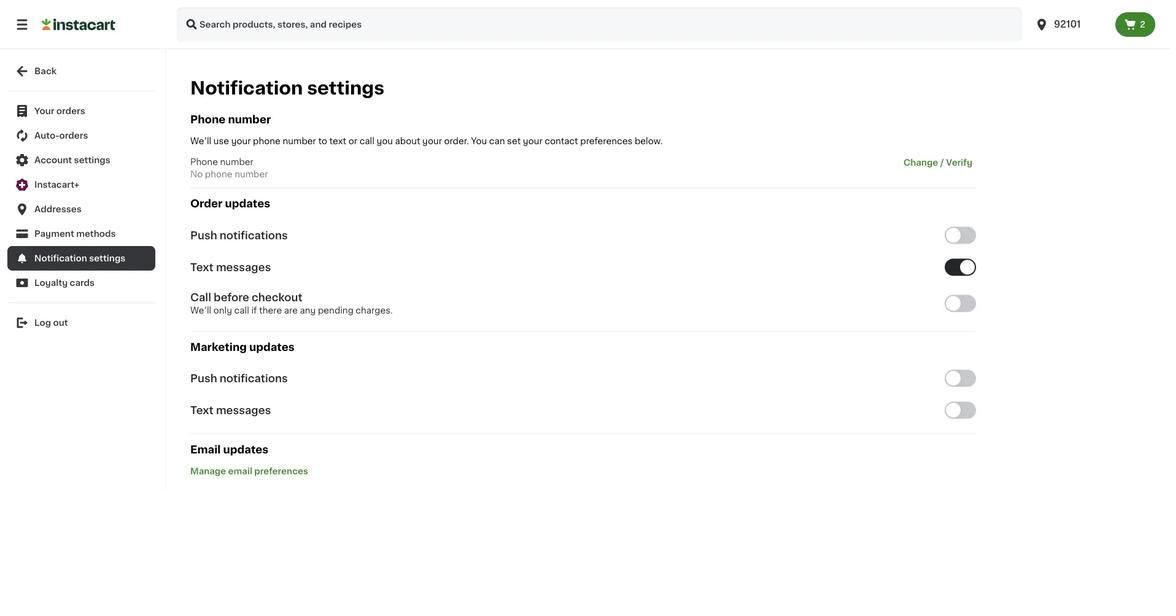 Task type: vqa. For each thing, say whether or not it's contained in the screenshot.
The Apply.
no



Task type: describe. For each thing, give the bounding box(es) containing it.
manage email preferences
[[190, 467, 308, 476]]

phone for no
[[205, 170, 232, 179]]

1 we'll from the top
[[190, 137, 211, 146]]

change / verify
[[904, 158, 973, 167]]

2 button
[[1116, 12, 1156, 37]]

0 vertical spatial call
[[360, 137, 374, 146]]

Search field
[[177, 7, 1022, 42]]

order updates
[[190, 199, 270, 209]]

/
[[941, 158, 944, 167]]

messages for marketing
[[216, 405, 271, 416]]

set
[[507, 137, 521, 146]]

phone for your
[[253, 137, 281, 146]]

push notifications for marketing
[[190, 373, 288, 384]]

pending
[[318, 306, 354, 315]]

about
[[395, 137, 420, 146]]

you
[[471, 137, 487, 146]]

1 vertical spatial notification settings
[[34, 254, 125, 263]]

orders for auto-orders
[[59, 131, 88, 140]]

call inside 'call before checkout we'll only call if there are any pending charges.'
[[234, 306, 249, 315]]

push for order updates
[[190, 230, 217, 241]]

notification settings link
[[7, 246, 155, 271]]

1 your from the left
[[231, 137, 251, 146]]

we'll use your phone number to text or call you about your order. you can set your contact preferences below.
[[190, 137, 663, 146]]

auto-
[[34, 131, 59, 140]]

methods
[[76, 230, 116, 238]]

account settings
[[34, 156, 110, 165]]

notifications for order
[[220, 230, 288, 241]]

your orders
[[34, 107, 85, 115]]

settings for notification settings link
[[89, 254, 125, 263]]

email updates
[[190, 445, 268, 455]]

orders for your orders
[[56, 107, 85, 115]]

payment
[[34, 230, 74, 238]]

manage
[[190, 467, 226, 476]]

instacart+ link
[[7, 173, 155, 197]]

your
[[34, 107, 54, 115]]

addresses
[[34, 205, 82, 214]]

phone for phone number no phone number
[[190, 158, 218, 166]]

loyalty cards link
[[7, 271, 155, 295]]

account
[[34, 156, 72, 165]]

text messages for order
[[190, 262, 271, 273]]

text for order updates
[[190, 262, 214, 273]]

order
[[190, 199, 223, 209]]

email
[[190, 445, 221, 455]]

phone number no phone number
[[190, 158, 268, 179]]

back
[[34, 67, 57, 76]]

loyalty cards
[[34, 279, 95, 287]]

0 vertical spatial notification settings
[[190, 80, 384, 97]]

addresses link
[[7, 197, 155, 222]]

0 vertical spatial preferences
[[580, 137, 633, 146]]

push for marketing updates
[[190, 373, 217, 384]]

text for marketing updates
[[190, 405, 214, 416]]



Task type: locate. For each thing, give the bounding box(es) containing it.
number up use
[[228, 115, 271, 125]]

settings up instacart+ link
[[74, 156, 110, 165]]

push notifications
[[190, 230, 288, 241], [190, 373, 288, 384]]

0 horizontal spatial preferences
[[254, 467, 308, 476]]

loyalty
[[34, 279, 68, 287]]

account settings link
[[7, 148, 155, 173]]

push down 'marketing'
[[190, 373, 217, 384]]

updates down phone number no phone number
[[225, 199, 270, 209]]

0 vertical spatial orders
[[56, 107, 85, 115]]

0 vertical spatial text
[[190, 262, 214, 273]]

notification settings
[[190, 80, 384, 97], [34, 254, 125, 263]]

number up order updates on the left of the page
[[235, 170, 268, 179]]

log out link
[[7, 311, 155, 335]]

updates for email updates
[[223, 445, 268, 455]]

phone right no
[[205, 170, 232, 179]]

auto-orders link
[[7, 123, 155, 148]]

checkout
[[252, 292, 302, 303]]

1 vertical spatial push
[[190, 373, 217, 384]]

settings down methods
[[89, 254, 125, 263]]

preferences right email
[[254, 467, 308, 476]]

call before checkout we'll only call if there are any pending charges.
[[190, 292, 393, 315]]

call
[[360, 137, 374, 146], [234, 306, 249, 315]]

updates
[[225, 199, 270, 209], [249, 342, 295, 352], [223, 445, 268, 455]]

before
[[214, 292, 249, 303]]

to
[[318, 137, 327, 146]]

1 horizontal spatial phone
[[253, 137, 281, 146]]

2 push notifications from the top
[[190, 373, 288, 384]]

push notifications down marketing updates
[[190, 373, 288, 384]]

0 vertical spatial messages
[[216, 262, 271, 273]]

your orders link
[[7, 99, 155, 123]]

1 horizontal spatial preferences
[[580, 137, 633, 146]]

2 vertical spatial updates
[[223, 445, 268, 455]]

notifications for marketing
[[220, 373, 288, 384]]

1 push notifications from the top
[[190, 230, 288, 241]]

None search field
[[177, 7, 1022, 42]]

use
[[214, 137, 229, 146]]

text
[[190, 262, 214, 273], [190, 405, 214, 416]]

0 horizontal spatial call
[[234, 306, 249, 315]]

0 vertical spatial phone
[[253, 137, 281, 146]]

0 vertical spatial text messages
[[190, 262, 271, 273]]

2 92101 button from the left
[[1035, 7, 1108, 42]]

phone down phone number
[[253, 137, 281, 146]]

text messages for marketing
[[190, 405, 271, 416]]

1 vertical spatial we'll
[[190, 306, 211, 315]]

we'll
[[190, 137, 211, 146], [190, 306, 211, 315]]

we'll down call
[[190, 306, 211, 315]]

push notifications for order
[[190, 230, 288, 241]]

notification up phone number
[[190, 80, 303, 97]]

1 92101 button from the left
[[1027, 7, 1116, 42]]

payment methods link
[[7, 222, 155, 246]]

1 vertical spatial text
[[190, 405, 214, 416]]

push notifications down order updates on the left of the page
[[190, 230, 288, 241]]

0 vertical spatial phone
[[190, 115, 226, 125]]

back link
[[7, 59, 155, 84]]

cards
[[70, 279, 95, 287]]

orders up auto-orders
[[56, 107, 85, 115]]

change
[[904, 158, 938, 167]]

updates for order updates
[[225, 199, 270, 209]]

notification inside notification settings link
[[34, 254, 87, 263]]

number left to
[[283, 137, 316, 146]]

text messages
[[190, 262, 271, 273], [190, 405, 271, 416]]

0 horizontal spatial your
[[231, 137, 251, 146]]

manage email preferences link
[[190, 467, 308, 476]]

notification up loyalty cards
[[34, 254, 87, 263]]

change / verify button
[[900, 156, 976, 170]]

1 vertical spatial push notifications
[[190, 373, 288, 384]]

preferences left below.
[[580, 137, 633, 146]]

phone inside phone number no phone number
[[205, 170, 232, 179]]

marketing updates
[[190, 342, 295, 352]]

payment methods
[[34, 230, 116, 238]]

notifications down marketing updates
[[220, 373, 288, 384]]

1 text from the top
[[190, 262, 214, 273]]

1 vertical spatial settings
[[74, 156, 110, 165]]

2 your from the left
[[423, 137, 442, 146]]

only
[[214, 306, 232, 315]]

2 vertical spatial settings
[[89, 254, 125, 263]]

updates for marketing updates
[[249, 342, 295, 352]]

2 push from the top
[[190, 373, 217, 384]]

we'll left use
[[190, 137, 211, 146]]

2 we'll from the top
[[190, 306, 211, 315]]

notification
[[190, 80, 303, 97], [34, 254, 87, 263]]

messages for order
[[216, 262, 271, 273]]

we'll inside 'call before checkout we'll only call if there are any pending charges.'
[[190, 306, 211, 315]]

0 vertical spatial we'll
[[190, 137, 211, 146]]

any
[[300, 306, 316, 315]]

1 horizontal spatial call
[[360, 137, 374, 146]]

call
[[190, 292, 211, 303]]

2 text from the top
[[190, 405, 214, 416]]

number down use
[[220, 158, 254, 166]]

1 messages from the top
[[216, 262, 271, 273]]

2 phone from the top
[[190, 158, 218, 166]]

settings for account settings 'link'
[[74, 156, 110, 165]]

your
[[231, 137, 251, 146], [423, 137, 442, 146], [523, 137, 543, 146]]

2 horizontal spatial your
[[523, 137, 543, 146]]

0 horizontal spatial notification
[[34, 254, 87, 263]]

are
[[284, 306, 298, 315]]

1 vertical spatial text messages
[[190, 405, 271, 416]]

auto-orders
[[34, 131, 88, 140]]

updates down there
[[249, 342, 295, 352]]

you
[[377, 137, 393, 146]]

instacart logo image
[[42, 17, 115, 32]]

1 horizontal spatial your
[[423, 137, 442, 146]]

messages
[[216, 262, 271, 273], [216, 405, 271, 416]]

email
[[228, 467, 252, 476]]

1 vertical spatial orders
[[59, 131, 88, 140]]

settings
[[307, 80, 384, 97], [74, 156, 110, 165], [89, 254, 125, 263]]

1 text messages from the top
[[190, 262, 271, 273]]

92101
[[1054, 20, 1081, 29]]

can
[[489, 137, 505, 146]]

messages up before
[[216, 262, 271, 273]]

text up call
[[190, 262, 214, 273]]

1 horizontal spatial notification
[[190, 80, 303, 97]]

phone
[[253, 137, 281, 146], [205, 170, 232, 179]]

charges.
[[356, 306, 393, 315]]

1 vertical spatial notification
[[34, 254, 87, 263]]

phone number
[[190, 115, 271, 125]]

1 horizontal spatial notification settings
[[190, 80, 384, 97]]

1 vertical spatial updates
[[249, 342, 295, 352]]

marketing
[[190, 342, 247, 352]]

0 horizontal spatial notification settings
[[34, 254, 125, 263]]

phone
[[190, 115, 226, 125], [190, 158, 218, 166]]

log
[[34, 319, 51, 327]]

preferences
[[580, 137, 633, 146], [254, 467, 308, 476]]

if
[[251, 306, 257, 315]]

contact
[[545, 137, 578, 146]]

messages up email updates
[[216, 405, 271, 416]]

text messages up before
[[190, 262, 271, 273]]

1 vertical spatial notifications
[[220, 373, 288, 384]]

2 notifications from the top
[[220, 373, 288, 384]]

1 vertical spatial phone
[[190, 158, 218, 166]]

or
[[349, 137, 357, 146]]

0 vertical spatial notification
[[190, 80, 303, 97]]

0 vertical spatial notifications
[[220, 230, 288, 241]]

notifications
[[220, 230, 288, 241], [220, 373, 288, 384]]

orders
[[56, 107, 85, 115], [59, 131, 88, 140]]

number
[[228, 115, 271, 125], [283, 137, 316, 146], [220, 158, 254, 166], [235, 170, 268, 179]]

phone up use
[[190, 115, 226, 125]]

push down order
[[190, 230, 217, 241]]

notifications down order updates on the left of the page
[[220, 230, 288, 241]]

push
[[190, 230, 217, 241], [190, 373, 217, 384]]

below.
[[635, 137, 663, 146]]

updates up manage email preferences
[[223, 445, 268, 455]]

1 vertical spatial preferences
[[254, 467, 308, 476]]

3 your from the left
[[523, 137, 543, 146]]

0 vertical spatial push notifications
[[190, 230, 288, 241]]

phone for phone number
[[190, 115, 226, 125]]

orders inside "link"
[[59, 131, 88, 140]]

1 vertical spatial phone
[[205, 170, 232, 179]]

1 phone from the top
[[190, 115, 226, 125]]

order.
[[444, 137, 469, 146]]

log out
[[34, 319, 68, 327]]

1 push from the top
[[190, 230, 217, 241]]

2
[[1140, 20, 1146, 29]]

no
[[190, 170, 203, 179]]

settings inside 'link'
[[74, 156, 110, 165]]

1 notifications from the top
[[220, 230, 288, 241]]

your right use
[[231, 137, 251, 146]]

call right or
[[360, 137, 374, 146]]

your right set
[[523, 137, 543, 146]]

92101 button
[[1027, 7, 1116, 42], [1035, 7, 1108, 42]]

there
[[259, 306, 282, 315]]

phone inside phone number no phone number
[[190, 158, 218, 166]]

2 text messages from the top
[[190, 405, 271, 416]]

text messages up email updates
[[190, 405, 271, 416]]

text up the email
[[190, 405, 214, 416]]

0 vertical spatial settings
[[307, 80, 384, 97]]

call left if
[[234, 306, 249, 315]]

0 horizontal spatial phone
[[205, 170, 232, 179]]

0 vertical spatial push
[[190, 230, 217, 241]]

phone up no
[[190, 158, 218, 166]]

0 vertical spatial updates
[[225, 199, 270, 209]]

2 messages from the top
[[216, 405, 271, 416]]

out
[[53, 319, 68, 327]]

instacart+
[[34, 181, 79, 189]]

settings up or
[[307, 80, 384, 97]]

orders up account settings
[[59, 131, 88, 140]]

1 vertical spatial call
[[234, 306, 249, 315]]

verify
[[946, 158, 973, 167]]

your left order. on the left top of the page
[[423, 137, 442, 146]]

1 vertical spatial messages
[[216, 405, 271, 416]]

text
[[329, 137, 346, 146]]



